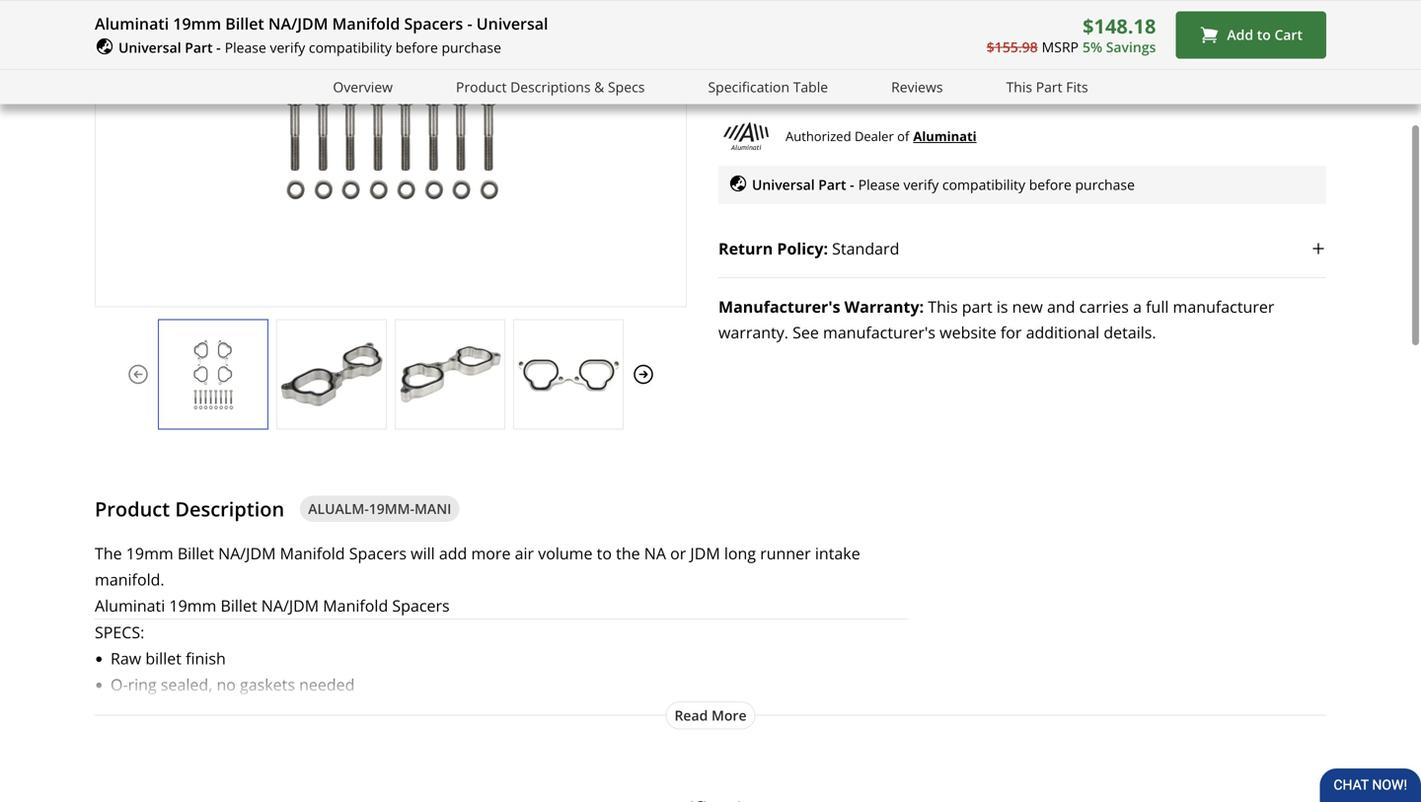 Task type: describe. For each thing, give the bounding box(es) containing it.
long
[[724, 543, 756, 564]]

$155.98
[[987, 38, 1038, 56]]

overview
[[333, 77, 393, 96]]

1 horizontal spatial compatibility
[[943, 175, 1026, 194]]

orders
[[867, 70, 907, 88]]

on
[[846, 70, 864, 88]]

shipping!
[[783, 70, 842, 88]]

aluminati 19mm billet na/jdm manifold spacers - universal
[[95, 13, 548, 34]]

this part fits
[[1006, 77, 1088, 96]]

the
[[95, 543, 122, 564]]

runner
[[760, 543, 811, 564]]

for inside 'this part is new and carries a full manufacturer warranty. see manufacturer's website for additional details.'
[[1001, 322, 1022, 343]]

cart
[[1275, 25, 1303, 44]]

full
[[1146, 296, 1169, 317]]

the 19mm billet na/jdm manifold spacers will add more air volume to the na or jdm long runner intake manifold. aluminati 19mm billet na/jdm manifold spacers
[[95, 543, 860, 616]]

add to cart button
[[1176, 11, 1327, 59]]

1 vertical spatial universal part - please verify compatibility before purchase
[[752, 175, 1135, 194]]

intake
[[815, 543, 860, 564]]

comes
[[111, 700, 161, 721]]

the inside the raw billet finish o-ring sealed, no gaskets needed comes with hardware for the installation
[[301, 700, 325, 721]]

2 alualm-19mm-mani aluminati 19mm billet na/jdm manifold spacers, image from the left
[[277, 340, 386, 409]]

gaskets
[[240, 674, 295, 695]]

standard
[[832, 238, 900, 259]]

fits
[[1066, 77, 1088, 96]]

billet for aluminati
[[225, 13, 264, 34]]

spacers for will
[[349, 543, 407, 564]]

this for part
[[928, 296, 958, 317]]

0 vertical spatial -
[[467, 13, 472, 34]]

specs
[[608, 77, 645, 96]]

authorized
[[786, 127, 851, 145]]

rated excellent & trusted
[[1060, 70, 1225, 88]]

hardware
[[201, 700, 272, 721]]

product for product description
[[95, 495, 170, 523]]

no
[[217, 674, 236, 695]]

of
[[897, 127, 909, 145]]

savings
[[1106, 38, 1156, 56]]

1 vertical spatial universal
[[118, 38, 181, 57]]

alualm-
[[308, 499, 369, 518]]

aluminati link
[[913, 126, 977, 147]]

specification table link
[[708, 76, 828, 98]]

the inside the 19mm billet na/jdm manifold spacers will add more air volume to the na or jdm long runner intake manifold. aluminati 19mm billet na/jdm manifold spacers
[[616, 543, 640, 564]]

na
[[644, 543, 666, 564]]

0 horizontal spatial -
[[216, 38, 221, 57]]

& for excellent
[[1162, 70, 1172, 88]]

add
[[1227, 25, 1254, 44]]

2 vertical spatial manifold
[[323, 595, 388, 616]]

1 alualm-19mm-mani aluminati 19mm billet na/jdm manifold spacers, image from the left
[[159, 340, 267, 409]]

part inside this part fits link
[[1036, 77, 1063, 96]]

satisfaction
[[1106, 36, 1177, 54]]

o-
[[111, 674, 128, 695]]

& for descriptions
[[594, 77, 604, 96]]

alualm-19mm-mani
[[308, 499, 451, 518]]

part
[[962, 296, 993, 317]]

2 vertical spatial 19mm
[[169, 595, 216, 616]]

dealer
[[855, 127, 894, 145]]

warranty:
[[845, 296, 924, 317]]

0 vertical spatial verify
[[270, 38, 305, 57]]

1 vertical spatial verify
[[904, 175, 939, 194]]

needed
[[299, 674, 355, 695]]

to inside the 19mm billet na/jdm manifold spacers will add more air volume to the na or jdm long runner intake manifold. aluminati 19mm billet na/jdm manifold spacers
[[597, 543, 612, 564]]

description
[[175, 495, 284, 523]]

free shipping! on orders over $199
[[752, 70, 970, 88]]

aluminati inside authorized dealer of aluminati
[[913, 128, 977, 145]]

installation
[[329, 700, 411, 721]]

aluminati image
[[719, 122, 774, 150]]

will
[[411, 543, 435, 564]]

reviews
[[891, 77, 943, 96]]

table
[[793, 77, 828, 96]]

msrp
[[1042, 38, 1079, 56]]

jdm
[[690, 543, 720, 564]]

authorized dealer of aluminati
[[786, 127, 977, 145]]

product descriptions & specs link
[[456, 76, 645, 98]]

warranty.
[[719, 322, 789, 343]]

$148.18 $155.98 msrp 5% savings
[[987, 12, 1156, 56]]

more
[[471, 543, 511, 564]]

0 horizontal spatial universal part - please verify compatibility before purchase
[[118, 38, 501, 57]]

guarantee
[[1180, 36, 1248, 54]]

$148.18
[[1083, 12, 1156, 40]]

product for product descriptions & specs
[[456, 77, 507, 96]]

specs:
[[95, 622, 144, 643]]

billet
[[145, 648, 182, 669]]

ring
[[128, 674, 157, 695]]

product descriptions & specs
[[456, 77, 645, 96]]

2 horizontal spatial universal
[[752, 175, 815, 194]]

go to right image image
[[632, 363, 655, 386]]

volume
[[538, 543, 593, 564]]

product description
[[95, 495, 284, 523]]

raw billet finish o-ring sealed, no gaskets needed comes with hardware for the installation
[[111, 648, 411, 721]]



Task type: vqa. For each thing, say whether or not it's contained in the screenshot.
The Return Policy: Standard
yes



Task type: locate. For each thing, give the bounding box(es) containing it.
website
[[940, 322, 997, 343]]

manifold up the overview on the left top
[[332, 13, 400, 34]]

to right the add
[[1257, 25, 1271, 44]]

0 vertical spatial compatibility
[[309, 38, 392, 57]]

product up the on the bottom of the page
[[95, 495, 170, 523]]

aluminati inside the 19mm billet na/jdm manifold spacers will add more air volume to the na or jdm long runner intake manifold. aluminati 19mm billet na/jdm manifold spacers
[[95, 595, 165, 616]]

carries
[[1079, 296, 1129, 317]]

add
[[439, 543, 467, 564]]

0 vertical spatial billet
[[225, 13, 264, 34]]

manufacturer's
[[719, 296, 840, 317]]

1 vertical spatial na/jdm
[[218, 543, 276, 564]]

30
[[1060, 36, 1075, 54]]

manufacturer's warranty:
[[719, 296, 924, 317]]

1 horizontal spatial before
[[1029, 175, 1072, 194]]

0 vertical spatial for
[[1001, 322, 1022, 343]]

0 vertical spatial manifold
[[332, 13, 400, 34]]

& left trusted
[[1162, 70, 1172, 88]]

0 horizontal spatial product
[[95, 495, 170, 523]]

19mm for aluminati
[[173, 13, 221, 34]]

&
[[1162, 70, 1172, 88], [594, 77, 604, 96]]

0 vertical spatial na/jdm
[[268, 13, 328, 34]]

mani
[[415, 499, 451, 518]]

0 horizontal spatial the
[[301, 700, 325, 721]]

0 horizontal spatial compatibility
[[309, 38, 392, 57]]

0 horizontal spatial this
[[928, 296, 958, 317]]

0 vertical spatial universal
[[477, 13, 548, 34]]

universal
[[477, 13, 548, 34], [118, 38, 181, 57], [752, 175, 815, 194]]

na/jdm
[[268, 13, 328, 34], [218, 543, 276, 564], [261, 595, 319, 616]]

manifold for will
[[280, 543, 345, 564]]

2 vertical spatial part
[[818, 175, 846, 194]]

1 horizontal spatial universal part - please verify compatibility before purchase
[[752, 175, 1135, 194]]

this left part
[[928, 296, 958, 317]]

billet for the
[[178, 543, 214, 564]]

3 alualm-19mm-mani aluminati 19mm billet na/jdm manifold spacers, image from the left
[[396, 340, 504, 409]]

4 alualm-19mm-mani aluminati 19mm billet na/jdm manifold spacers, image from the left
[[514, 340, 623, 409]]

purchase
[[442, 38, 501, 57], [1075, 175, 1135, 194]]

2 vertical spatial universal
[[752, 175, 815, 194]]

manufacturer's
[[823, 322, 936, 343]]

return
[[719, 238, 773, 259]]

with
[[165, 700, 197, 721]]

1 vertical spatial -
[[216, 38, 221, 57]]

air
[[515, 543, 534, 564]]

0 vertical spatial universal part - please verify compatibility before purchase
[[118, 38, 501, 57]]

1 horizontal spatial for
[[1001, 322, 1022, 343]]

this part fits link
[[1006, 76, 1088, 98]]

excellent
[[1101, 70, 1159, 88]]

1 vertical spatial compatibility
[[943, 175, 1026, 194]]

this for part
[[1006, 77, 1032, 96]]

policy:
[[777, 238, 828, 259]]

19mm-
[[369, 499, 415, 518]]

day
[[1078, 36, 1103, 54]]

& left specs
[[594, 77, 604, 96]]

1 horizontal spatial -
[[467, 13, 472, 34]]

additional
[[1026, 322, 1100, 343]]

0 vertical spatial part
[[185, 38, 213, 57]]

descriptions
[[510, 77, 591, 96]]

for down 'gaskets'
[[276, 700, 297, 721]]

2 vertical spatial -
[[850, 175, 854, 194]]

manifold down alualm-
[[280, 543, 345, 564]]

0 vertical spatial to
[[1257, 25, 1271, 44]]

0 vertical spatial spacers
[[404, 13, 463, 34]]

1 vertical spatial the
[[301, 700, 325, 721]]

finish
[[186, 648, 226, 669]]

1 vertical spatial part
[[1036, 77, 1063, 96]]

specification
[[708, 77, 790, 96]]

1 vertical spatial for
[[276, 700, 297, 721]]

0 horizontal spatial &
[[594, 77, 604, 96]]

0 horizontal spatial before
[[395, 38, 438, 57]]

this inside 'this part is new and carries a full manufacturer warranty. see manufacturer's website for additional details.'
[[928, 296, 958, 317]]

0 vertical spatial product
[[456, 77, 507, 96]]

0 horizontal spatial part
[[185, 38, 213, 57]]

spacers for -
[[404, 13, 463, 34]]

before down aluminati 19mm billet na/jdm manifold spacers - universal
[[395, 38, 438, 57]]

0 vertical spatial this
[[1006, 77, 1032, 96]]

1 horizontal spatial this
[[1006, 77, 1032, 96]]

1 horizontal spatial to
[[1257, 25, 1271, 44]]

return policy: standard
[[719, 238, 900, 259]]

manifold
[[332, 13, 400, 34], [280, 543, 345, 564], [323, 595, 388, 616]]

reviews link
[[891, 76, 943, 98]]

trusted
[[1175, 70, 1225, 88]]

-
[[467, 13, 472, 34], [216, 38, 221, 57], [850, 175, 854, 194]]

compatibility down aluminati "link" at the top right
[[943, 175, 1026, 194]]

to inside add to cart button
[[1257, 25, 1271, 44]]

1 vertical spatial product
[[95, 495, 170, 523]]

verify down aluminati 19mm billet na/jdm manifold spacers - universal
[[270, 38, 305, 57]]

0 horizontal spatial purchase
[[442, 38, 501, 57]]

1 vertical spatial billet
[[178, 543, 214, 564]]

before down this part fits link
[[1029, 175, 1072, 194]]

1 vertical spatial this
[[928, 296, 958, 317]]

manifold for -
[[332, 13, 400, 34]]

universal part - please verify compatibility before purchase down aluminati "link" at the top right
[[752, 175, 1135, 194]]

2 vertical spatial na/jdm
[[261, 595, 319, 616]]

new
[[1012, 296, 1043, 317]]

this part is new and carries a full manufacturer warranty. see manufacturer's website for additional details.
[[719, 296, 1275, 343]]

raw
[[111, 648, 141, 669]]

before
[[395, 38, 438, 57], [1029, 175, 1072, 194]]

0 vertical spatial 19mm
[[173, 13, 221, 34]]

free
[[752, 70, 780, 88]]

compatibility
[[309, 38, 392, 57], [943, 175, 1026, 194]]

0 horizontal spatial please
[[225, 38, 266, 57]]

the
[[616, 543, 640, 564], [301, 700, 325, 721]]

sealed,
[[161, 674, 212, 695]]

2 vertical spatial billet
[[221, 595, 257, 616]]

30 day satisfaction guarantee
[[1060, 36, 1248, 54]]

please down aluminati 19mm billet na/jdm manifold spacers - universal
[[225, 38, 266, 57]]

alualm-19mm-mani aluminati 19mm billet na/jdm manifold spacers, image
[[159, 340, 267, 409], [277, 340, 386, 409], [396, 340, 504, 409], [514, 340, 623, 409]]

verify
[[270, 38, 305, 57], [904, 175, 939, 194]]

1 vertical spatial manifold
[[280, 543, 345, 564]]

19mm for the
[[126, 543, 173, 564]]

0 horizontal spatial universal
[[118, 38, 181, 57]]

1 horizontal spatial part
[[818, 175, 846, 194]]

na/jdm for aluminati
[[268, 13, 328, 34]]

0 vertical spatial aluminati
[[95, 13, 169, 34]]

this down $155.98
[[1006, 77, 1032, 96]]

1 horizontal spatial &
[[1162, 70, 1172, 88]]

spacers
[[404, 13, 463, 34], [349, 543, 407, 564], [392, 595, 450, 616]]

1 vertical spatial aluminati
[[913, 128, 977, 145]]

specification table
[[708, 77, 828, 96]]

read
[[675, 706, 708, 725]]

see
[[793, 322, 819, 343]]

0 vertical spatial before
[[395, 38, 438, 57]]

for inside the raw billet finish o-ring sealed, no gaskets needed comes with hardware for the installation
[[276, 700, 297, 721]]

please down authorized dealer of aluminati at right top
[[858, 175, 900, 194]]

5%
[[1083, 38, 1103, 56]]

universal part - please verify compatibility before purchase down aluminati 19mm billet na/jdm manifold spacers - universal
[[118, 38, 501, 57]]

verify down of on the right of the page
[[904, 175, 939, 194]]

over
[[910, 70, 938, 88]]

2 horizontal spatial -
[[850, 175, 854, 194]]

na/jdm for the
[[218, 543, 276, 564]]

0 vertical spatial purchase
[[442, 38, 501, 57]]

1 horizontal spatial the
[[616, 543, 640, 564]]

product left descriptions
[[456, 77, 507, 96]]

manufacturer
[[1173, 296, 1275, 317]]

or
[[670, 543, 686, 564]]

universal part - please verify compatibility before purchase
[[118, 38, 501, 57], [752, 175, 1135, 194]]

1 vertical spatial 19mm
[[126, 543, 173, 564]]

2 vertical spatial spacers
[[392, 595, 450, 616]]

the left na at the left
[[616, 543, 640, 564]]

a
[[1133, 296, 1142, 317]]

details.
[[1104, 322, 1156, 343]]

1 horizontal spatial purchase
[[1075, 175, 1135, 194]]

compatibility down aluminati 19mm billet na/jdm manifold spacers - universal
[[309, 38, 392, 57]]

for down is
[[1001, 322, 1022, 343]]

$199
[[941, 70, 970, 88]]

the down the needed
[[301, 700, 325, 721]]

2 vertical spatial aluminati
[[95, 595, 165, 616]]

0 horizontal spatial to
[[597, 543, 612, 564]]

manifold.
[[95, 569, 164, 590]]

0 horizontal spatial for
[[276, 700, 297, 721]]

rated
[[1060, 70, 1098, 88]]

read more
[[675, 706, 747, 725]]

aluminati
[[95, 13, 169, 34], [913, 128, 977, 145], [95, 595, 165, 616]]

1 vertical spatial before
[[1029, 175, 1072, 194]]

is
[[997, 296, 1008, 317]]

0 vertical spatial please
[[225, 38, 266, 57]]

overview link
[[333, 76, 393, 98]]

part
[[185, 38, 213, 57], [1036, 77, 1063, 96], [818, 175, 846, 194]]

1 horizontal spatial universal
[[477, 13, 548, 34]]

manifold up the needed
[[323, 595, 388, 616]]

1 horizontal spatial please
[[858, 175, 900, 194]]

1 vertical spatial please
[[858, 175, 900, 194]]

1 horizontal spatial product
[[456, 77, 507, 96]]

to right volume
[[597, 543, 612, 564]]

and
[[1047, 296, 1075, 317]]

add to cart
[[1227, 25, 1303, 44]]

0 horizontal spatial verify
[[270, 38, 305, 57]]

2 horizontal spatial part
[[1036, 77, 1063, 96]]

1 horizontal spatial verify
[[904, 175, 939, 194]]

1 vertical spatial purchase
[[1075, 175, 1135, 194]]

0 vertical spatial the
[[616, 543, 640, 564]]

1 vertical spatial spacers
[[349, 543, 407, 564]]

1 vertical spatial to
[[597, 543, 612, 564]]



